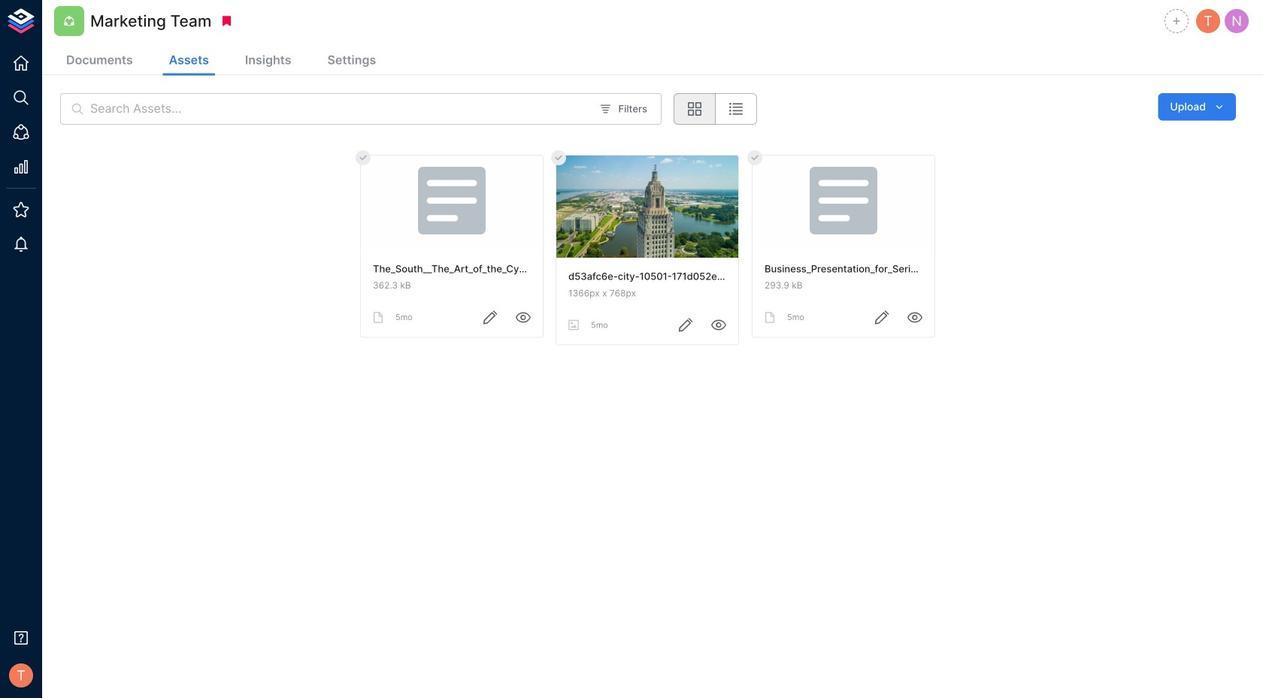 Task type: locate. For each thing, give the bounding box(es) containing it.
group
[[674, 93, 757, 125]]

Search Assets... text field
[[90, 93, 591, 125]]



Task type: vqa. For each thing, say whether or not it's contained in the screenshot.
right PRODUCT LAUNCH MARKETING PLAN
no



Task type: describe. For each thing, give the bounding box(es) containing it.
remove bookmark image
[[220, 14, 233, 28]]



